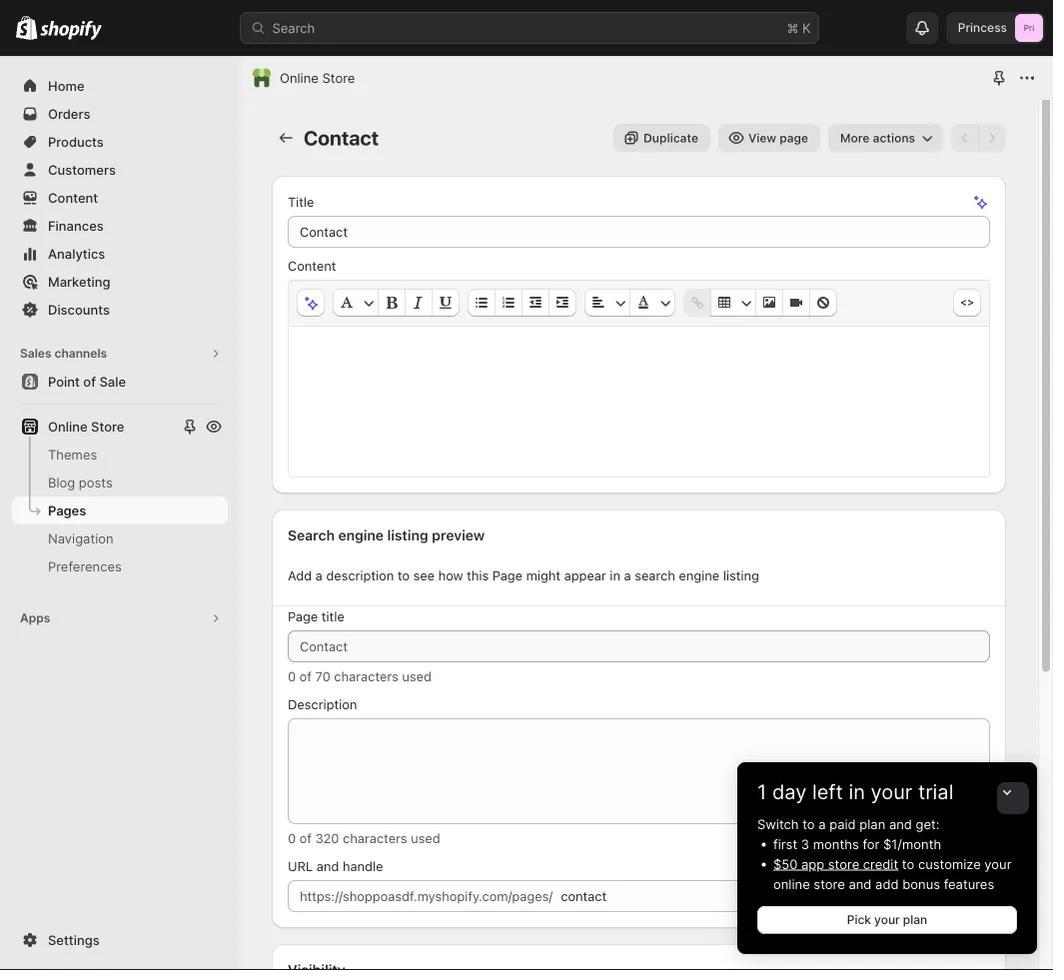 Task type: vqa. For each thing, say whether or not it's contained in the screenshot.
online store
yes



Task type: describe. For each thing, give the bounding box(es) containing it.
themes link
[[12, 441, 228, 469]]

settings link
[[12, 927, 228, 955]]

and for store
[[849, 877, 872, 892]]

app
[[802, 857, 825, 872]]

discounts link
[[12, 296, 228, 324]]

store inside to customize your online store and add bonus features
[[814, 877, 846, 892]]

get:
[[916, 817, 940, 832]]

pages
[[48, 503, 86, 518]]

3
[[802, 837, 810, 852]]

princess
[[959, 20, 1008, 35]]

to customize your online store and add bonus features
[[774, 857, 1012, 892]]

content
[[48, 190, 98, 205]]

products link
[[12, 128, 228, 156]]

credit
[[864, 857, 899, 872]]

navigation
[[48, 531, 114, 546]]

orders link
[[12, 100, 228, 128]]

features
[[944, 877, 995, 892]]

analytics link
[[12, 240, 228, 268]]

finances link
[[12, 212, 228, 240]]

themes
[[48, 447, 97, 462]]

1 day left in your trial button
[[738, 763, 1038, 805]]

1 vertical spatial online store link
[[12, 413, 178, 441]]

0 vertical spatial plan
[[860, 817, 886, 832]]

point of sale button
[[0, 368, 240, 396]]

1 day left in your trial element
[[738, 815, 1038, 955]]

online store image
[[252, 68, 272, 88]]

search
[[272, 20, 315, 35]]

point of sale
[[48, 374, 126, 389]]

channels
[[54, 346, 107, 361]]

$1/month
[[884, 837, 942, 852]]

0 vertical spatial online
[[280, 70, 319, 85]]

point of sale link
[[12, 368, 228, 396]]

princess image
[[1016, 14, 1044, 42]]

sales channels
[[20, 346, 107, 361]]

settings
[[48, 933, 100, 948]]

$50
[[774, 857, 798, 872]]

online
[[774, 877, 811, 892]]

pick
[[848, 913, 872, 928]]

paid
[[830, 817, 856, 832]]

trial
[[919, 780, 954, 805]]

home
[[48, 78, 85, 93]]

blog posts
[[48, 475, 113, 490]]

customers link
[[12, 156, 228, 184]]

and for plan
[[890, 817, 913, 832]]

switch to a paid plan and get:
[[758, 817, 940, 832]]

blog posts link
[[12, 469, 228, 497]]

for
[[863, 837, 880, 852]]

point
[[48, 374, 80, 389]]

0 vertical spatial online store link
[[280, 68, 355, 88]]

1 horizontal spatial online store
[[280, 70, 355, 85]]

1 horizontal spatial shopify image
[[40, 20, 102, 40]]

content link
[[12, 184, 228, 212]]

first 3 months for $1/month
[[774, 837, 942, 852]]

1 vertical spatial store
[[91, 419, 124, 434]]



Task type: locate. For each thing, give the bounding box(es) containing it.
apps button
[[12, 605, 228, 633]]

online store link down search
[[280, 68, 355, 88]]

plan up for
[[860, 817, 886, 832]]

store up themes link
[[91, 419, 124, 434]]

a
[[819, 817, 826, 832]]

and
[[890, 817, 913, 832], [849, 877, 872, 892]]

add
[[876, 877, 899, 892]]

preferences link
[[12, 553, 228, 581]]

0 vertical spatial and
[[890, 817, 913, 832]]

orders
[[48, 106, 90, 121]]

online store up the themes on the left top
[[48, 419, 124, 434]]

preferences
[[48, 559, 122, 574]]

to down the $1/month at bottom
[[903, 857, 915, 872]]

⌘ k
[[787, 20, 811, 35]]

pick your plan link
[[758, 907, 1018, 935]]

0 horizontal spatial to
[[803, 817, 815, 832]]

0 vertical spatial online store
[[280, 70, 355, 85]]

sales channels button
[[12, 340, 228, 368]]

discounts
[[48, 302, 110, 317]]

1 vertical spatial to
[[903, 857, 915, 872]]

k
[[803, 20, 811, 35]]

marketing link
[[12, 268, 228, 296]]

and up the $1/month at bottom
[[890, 817, 913, 832]]

finances
[[48, 218, 104, 233]]

home link
[[12, 72, 228, 100]]

online
[[280, 70, 319, 85], [48, 419, 88, 434]]

0 vertical spatial to
[[803, 817, 815, 832]]

apps
[[20, 611, 50, 626]]

day
[[773, 780, 807, 805]]

0 horizontal spatial online
[[48, 419, 88, 434]]

customers
[[48, 162, 116, 177]]

navigation link
[[12, 525, 228, 553]]

months
[[814, 837, 860, 852]]

1
[[758, 780, 767, 805]]

1 vertical spatial online store
[[48, 419, 124, 434]]

1 horizontal spatial online
[[280, 70, 319, 85]]

analytics
[[48, 246, 105, 261]]

your inside to customize your online store and add bonus features
[[985, 857, 1012, 872]]

your up features
[[985, 857, 1012, 872]]

shopify image
[[16, 16, 37, 40], [40, 20, 102, 40]]

0 vertical spatial store
[[829, 857, 860, 872]]

products
[[48, 134, 104, 149]]

0 vertical spatial store
[[322, 70, 355, 85]]

posts
[[79, 475, 113, 490]]

plan down bonus
[[904, 913, 928, 928]]

bonus
[[903, 877, 941, 892]]

$50 app store credit link
[[774, 857, 899, 872]]

online store link
[[280, 68, 355, 88], [12, 413, 178, 441]]

and inside to customize your online store and add bonus features
[[849, 877, 872, 892]]

1 horizontal spatial to
[[903, 857, 915, 872]]

online store down search
[[280, 70, 355, 85]]

0 vertical spatial your
[[871, 780, 913, 805]]

blog
[[48, 475, 75, 490]]

your inside "link"
[[875, 913, 900, 928]]

0 horizontal spatial shopify image
[[16, 16, 37, 40]]

1 vertical spatial and
[[849, 877, 872, 892]]

store
[[829, 857, 860, 872], [814, 877, 846, 892]]

to inside to customize your online store and add bonus features
[[903, 857, 915, 872]]

1 vertical spatial online
[[48, 419, 88, 434]]

1 vertical spatial your
[[985, 857, 1012, 872]]

online store link up the themes on the left top
[[12, 413, 178, 441]]

⌘
[[787, 20, 799, 35]]

1 horizontal spatial and
[[890, 817, 913, 832]]

store down $50 app store credit
[[814, 877, 846, 892]]

online right online store "image"
[[280, 70, 319, 85]]

0 horizontal spatial online store link
[[12, 413, 178, 441]]

plan inside "link"
[[904, 913, 928, 928]]

online up the themes on the left top
[[48, 419, 88, 434]]

$50 app store credit
[[774, 857, 899, 872]]

plan
[[860, 817, 886, 832], [904, 913, 928, 928]]

your right "pick"
[[875, 913, 900, 928]]

1 vertical spatial store
[[814, 877, 846, 892]]

0 horizontal spatial plan
[[860, 817, 886, 832]]

left
[[813, 780, 844, 805]]

to left a
[[803, 817, 815, 832]]

store
[[322, 70, 355, 85], [91, 419, 124, 434]]

switch
[[758, 817, 799, 832]]

to
[[803, 817, 815, 832], [903, 857, 915, 872]]

1 horizontal spatial plan
[[904, 913, 928, 928]]

1 vertical spatial plan
[[904, 913, 928, 928]]

online store
[[280, 70, 355, 85], [48, 419, 124, 434]]

1 horizontal spatial store
[[322, 70, 355, 85]]

0 horizontal spatial store
[[91, 419, 124, 434]]

0 horizontal spatial and
[[849, 877, 872, 892]]

and left add
[[849, 877, 872, 892]]

2 vertical spatial your
[[875, 913, 900, 928]]

store right online store "image"
[[322, 70, 355, 85]]

1 horizontal spatial online store link
[[280, 68, 355, 88]]

pages link
[[12, 497, 228, 525]]

first
[[774, 837, 798, 852]]

in
[[849, 780, 866, 805]]

customize
[[919, 857, 981, 872]]

0 horizontal spatial online store
[[48, 419, 124, 434]]

of
[[83, 374, 96, 389]]

1 day left in your trial
[[758, 780, 954, 805]]

your inside dropdown button
[[871, 780, 913, 805]]

sales
[[20, 346, 52, 361]]

your right the in
[[871, 780, 913, 805]]

marketing
[[48, 274, 110, 289]]

sale
[[99, 374, 126, 389]]

pick your plan
[[848, 913, 928, 928]]

your
[[871, 780, 913, 805], [985, 857, 1012, 872], [875, 913, 900, 928]]

store down months
[[829, 857, 860, 872]]



